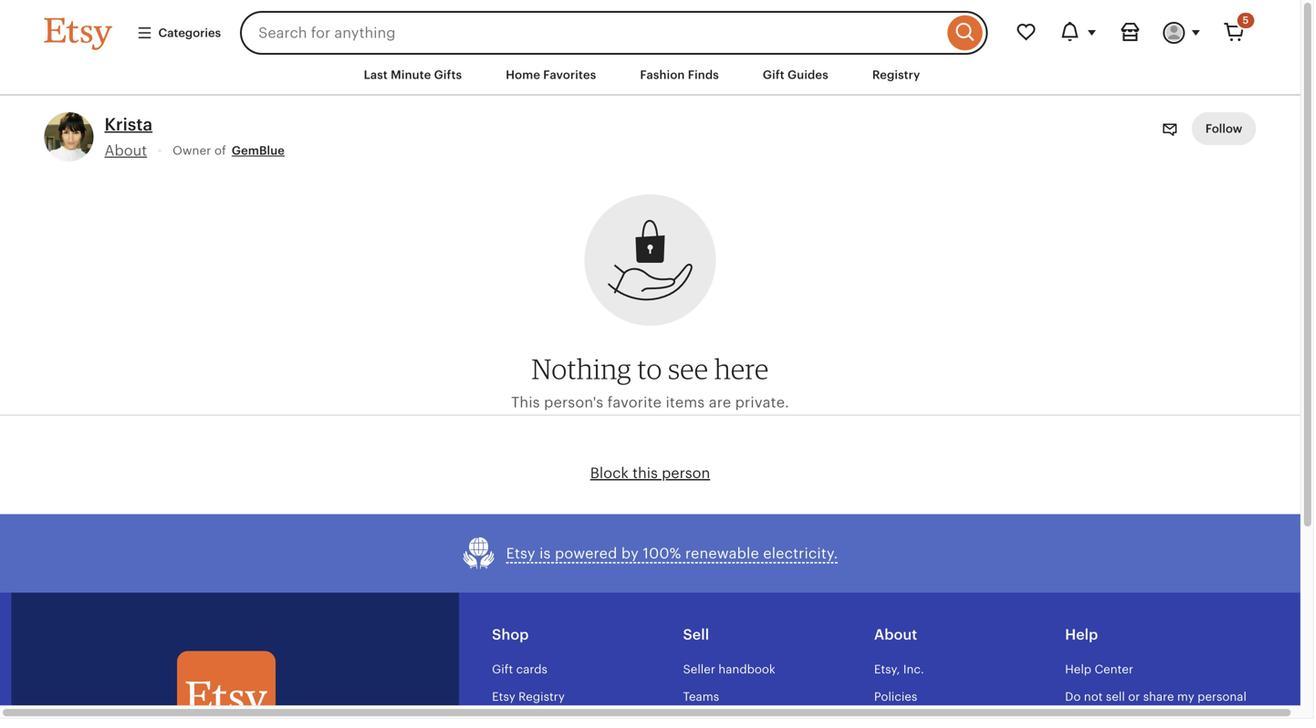 Task type: describe. For each thing, give the bounding box(es) containing it.
seller handbook link
[[684, 663, 776, 677]]

person
[[662, 465, 711, 482]]

etsy, inc. link
[[875, 663, 925, 677]]

fashion
[[640, 68, 685, 82]]

renewable
[[686, 546, 760, 562]]

powered
[[555, 546, 618, 562]]

owner
[[173, 144, 211, 157]]

follow
[[1206, 122, 1243, 136]]

gift guides link
[[750, 58, 843, 91]]

registry inside 'link'
[[873, 68, 921, 82]]

100%
[[643, 546, 682, 562]]

favorite
[[608, 394, 662, 411]]

minute
[[391, 68, 431, 82]]

gift cards link
[[492, 663, 548, 677]]

to
[[638, 352, 663, 386]]

home favorites link
[[492, 58, 610, 91]]

registry link
[[859, 58, 935, 91]]

5 link
[[1213, 11, 1257, 55]]

seller
[[684, 663, 716, 677]]

gift for gift cards
[[492, 663, 513, 677]]

5
[[1244, 15, 1250, 26]]

share
[[1144, 690, 1175, 704]]

home favorites
[[506, 68, 597, 82]]

do not sell or share my personal info link
[[1066, 690, 1247, 720]]

or
[[1129, 690, 1141, 704]]

etsy is powered by 100% renewable electricity.
[[506, 546, 839, 562]]

0 vertical spatial about
[[105, 142, 147, 159]]

info
[[1066, 707, 1087, 720]]

categories button
[[123, 16, 235, 49]]

help for help
[[1066, 627, 1099, 643]]

person's
[[544, 394, 604, 411]]

finds
[[688, 68, 719, 82]]

center
[[1095, 663, 1134, 677]]

nothing to see here this person's favorite items are private.
[[511, 352, 790, 411]]

this
[[511, 394, 540, 411]]

here
[[715, 352, 769, 386]]

menu bar containing last minute gifts
[[11, 55, 1290, 96]]

help for help center
[[1066, 663, 1092, 677]]

gemblue link
[[232, 142, 285, 159]]

policies
[[875, 690, 918, 704]]

do
[[1066, 690, 1082, 704]]

krista button
[[105, 112, 153, 137]]

none search field inside categories 'banner'
[[240, 11, 989, 55]]

gift cards
[[492, 663, 548, 677]]

private.
[[736, 394, 790, 411]]

seller handbook
[[684, 663, 776, 677]]

this
[[633, 465, 658, 482]]

cards
[[517, 663, 548, 677]]

sell
[[684, 627, 710, 643]]

etsy,
[[875, 663, 901, 677]]

etsy, inc.
[[875, 663, 925, 677]]

nothing
[[532, 352, 632, 386]]

last
[[364, 68, 388, 82]]

1 horizontal spatial about
[[875, 627, 918, 643]]

is
[[540, 546, 551, 562]]

help center link
[[1066, 663, 1134, 677]]



Task type: locate. For each thing, give the bounding box(es) containing it.
Search for anything text field
[[240, 11, 944, 55]]

last minute gifts
[[364, 68, 462, 82]]

not
[[1085, 690, 1104, 704]]

help up help center link
[[1066, 627, 1099, 643]]

block
[[591, 465, 629, 482]]

0 vertical spatial help
[[1066, 627, 1099, 643]]

1 vertical spatial etsy
[[492, 690, 516, 704]]

teams
[[684, 690, 720, 704]]

menu bar
[[11, 55, 1290, 96]]

etsy down gift cards
[[492, 690, 516, 704]]

0 vertical spatial etsy
[[506, 546, 536, 562]]

registry down cards
[[519, 690, 565, 704]]

fashion finds link
[[627, 58, 733, 91]]

block this person
[[591, 465, 711, 482]]

etsy inside button
[[506, 546, 536, 562]]

1 vertical spatial about
[[875, 627, 918, 643]]

inc.
[[904, 663, 925, 677]]

see
[[669, 352, 709, 386]]

guides
[[788, 68, 829, 82]]

2 help from the top
[[1066, 663, 1092, 677]]

policies link
[[875, 690, 918, 704]]

etsy
[[506, 546, 536, 562], [492, 690, 516, 704]]

of
[[215, 144, 226, 157]]

etsy for etsy registry
[[492, 690, 516, 704]]

favorites
[[544, 68, 597, 82]]

gift left "guides"
[[763, 68, 785, 82]]

1 horizontal spatial registry
[[873, 68, 921, 82]]

etsy for etsy is powered by 100% renewable electricity.
[[506, 546, 536, 562]]

electricity.
[[764, 546, 839, 562]]

do not sell or share my personal info
[[1066, 690, 1247, 720]]

categories banner
[[11, 0, 1290, 55]]

registry
[[873, 68, 921, 82], [519, 690, 565, 704]]

None search field
[[240, 11, 989, 55]]

about
[[105, 142, 147, 159], [875, 627, 918, 643]]

0 vertical spatial registry
[[873, 68, 921, 82]]

1 help from the top
[[1066, 627, 1099, 643]]

block this person button
[[591, 465, 711, 482]]

gift for gift guides
[[763, 68, 785, 82]]

handbook
[[719, 663, 776, 677]]

personal
[[1198, 690, 1247, 704]]

follow link
[[1193, 112, 1257, 146]]

0 vertical spatial gift
[[763, 68, 785, 82]]

help up do
[[1066, 663, 1092, 677]]

1 vertical spatial registry
[[519, 690, 565, 704]]

help
[[1066, 627, 1099, 643], [1066, 663, 1092, 677]]

etsy left is
[[506, 546, 536, 562]]

etsy is powered by 100% renewable electricity. button
[[463, 536, 839, 571]]

are
[[709, 394, 732, 411]]

about up etsy, inc. link
[[875, 627, 918, 643]]

shop
[[492, 627, 529, 643]]

gemblue
[[232, 144, 285, 157]]

home
[[506, 68, 541, 82]]

categories
[[158, 26, 221, 40]]

gift
[[763, 68, 785, 82], [492, 663, 513, 677]]

items
[[666, 394, 705, 411]]

teams link
[[684, 690, 720, 704]]

1 vertical spatial help
[[1066, 663, 1092, 677]]

by
[[622, 546, 639, 562]]

last minute gifts link
[[350, 58, 476, 91]]

etsy registry
[[492, 690, 565, 704]]

krista
[[105, 115, 153, 134]]

about down krista button
[[105, 142, 147, 159]]

0 horizontal spatial gift
[[492, 663, 513, 677]]

gifts
[[434, 68, 462, 82]]

gift inside 'link'
[[763, 68, 785, 82]]

registry right "guides"
[[873, 68, 921, 82]]

1 vertical spatial gift
[[492, 663, 513, 677]]

etsy registry link
[[492, 690, 565, 704]]

1 horizontal spatial gift
[[763, 68, 785, 82]]

fashion finds
[[640, 68, 719, 82]]

sell
[[1107, 690, 1126, 704]]

help center
[[1066, 663, 1134, 677]]

0 horizontal spatial registry
[[519, 690, 565, 704]]

about button
[[105, 142, 147, 159]]

gift left cards
[[492, 663, 513, 677]]

0 horizontal spatial about
[[105, 142, 147, 159]]

owner of gemblue
[[173, 144, 285, 157]]

gift guides
[[763, 68, 829, 82]]

my
[[1178, 690, 1195, 704]]



Task type: vqa. For each thing, say whether or not it's contained in the screenshot.
the Aisle runners
no



